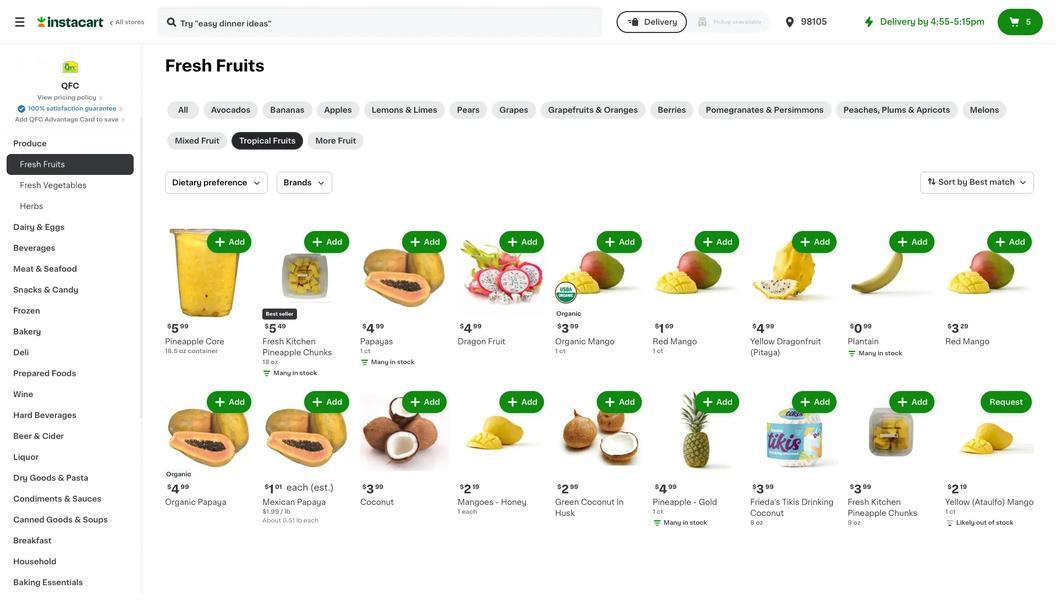 Task type: vqa. For each thing, say whether or not it's contained in the screenshot.
the leftmost Chunks
yes



Task type: locate. For each thing, give the bounding box(es) containing it.
qfc down the 100%
[[29, 117, 43, 123]]

3 up fresh kitchen pineapple chunks 9 oz at the right
[[854, 483, 862, 495]]

2 2 from the left
[[562, 483, 569, 495]]

yellow up likely at bottom right
[[946, 498, 970, 506]]

None search field
[[157, 7, 603, 37]]

99 for coconut
[[375, 484, 384, 490]]

2 vertical spatial each
[[304, 518, 319, 524]]

stock
[[885, 351, 902, 357], [397, 359, 415, 366], [300, 370, 317, 377], [690, 520, 707, 526], [996, 520, 1014, 526]]

pineapple inside fresh kitchen pineapple chunks 18 oz
[[263, 349, 301, 357]]

1 horizontal spatial yellow
[[946, 498, 970, 506]]

hard
[[13, 412, 33, 419]]

1 horizontal spatial -
[[693, 498, 697, 506]]

- inside mangoes - honey 1 each
[[496, 498, 499, 506]]

in down pineapple - gold 1 ct
[[683, 520, 688, 526]]

many for pineapple - gold
[[664, 520, 681, 526]]

add
[[15, 117, 28, 123], [229, 238, 245, 246], [326, 238, 343, 246], [424, 238, 440, 246], [522, 238, 538, 246], [619, 238, 635, 246], [717, 238, 733, 246], [814, 238, 830, 246], [912, 238, 928, 246], [1009, 238, 1026, 246], [229, 399, 245, 406], [326, 399, 343, 406], [424, 399, 440, 406], [522, 399, 538, 406], [619, 399, 635, 406], [717, 399, 733, 406], [814, 399, 830, 406], [912, 399, 928, 406]]

product group containing 0
[[848, 229, 937, 361]]

red down $ 1 69
[[653, 338, 668, 346]]

0 horizontal spatial 2
[[464, 483, 471, 495]]

stock for papayas
[[397, 359, 415, 366]]

liquor link
[[7, 447, 134, 468]]

pineapple inside fresh kitchen pineapple chunks 9 oz
[[848, 509, 887, 517]]

0 vertical spatial fruits
[[216, 58, 265, 74]]

fruit right dragon
[[488, 338, 506, 346]]

1 vertical spatial each
[[462, 509, 477, 515]]

oz inside fresh kitchen pineapple chunks 18 oz
[[271, 359, 278, 365]]

1 vertical spatial kitchen
[[871, 498, 901, 506]]

1 19 from the left
[[473, 484, 479, 490]]

mango inside organic mango 1 ct
[[588, 338, 615, 346]]

lb right /
[[285, 509, 291, 515]]

many in stock down pineapple - gold 1 ct
[[664, 520, 707, 526]]

hard beverages
[[13, 412, 77, 419]]

1 horizontal spatial $ 2 19
[[948, 483, 967, 495]]

1 horizontal spatial coconut
[[581, 498, 615, 506]]

0 horizontal spatial lb
[[285, 509, 291, 515]]

yellow inside "yellow dragonfruit (pitaya)"
[[750, 338, 775, 346]]

2 horizontal spatial fruits
[[273, 137, 296, 145]]

in for pineapple - gold
[[683, 520, 688, 526]]

- inside pineapple - gold 1 ct
[[693, 498, 697, 506]]

organic mango 1 ct
[[555, 338, 615, 354]]

2 19 from the left
[[960, 484, 967, 490]]

bakery link
[[7, 321, 134, 342]]

kitchen inside fresh kitchen pineapple chunks 9 oz
[[871, 498, 901, 506]]

& for eggs
[[36, 223, 43, 231]]

baking
[[13, 579, 41, 586]]

3 up organic mango 1 ct
[[562, 323, 569, 335]]

chunks inside fresh kitchen pineapple chunks 9 oz
[[889, 509, 918, 517]]

2 $ 2 19 from the left
[[948, 483, 967, 495]]

pineapple inside pineapple core 18.5 oz container
[[165, 338, 204, 346]]

fruit right more
[[338, 137, 356, 145]]

1 horizontal spatial qfc
[[61, 82, 79, 90]]

2 up mangoes
[[464, 483, 471, 495]]

yellow up (pitaya)
[[750, 338, 775, 346]]

mexican papaya $1.99 / lb about 0.51 lb each
[[263, 498, 326, 524]]

stock for fresh kitchen pineapple chunks
[[300, 370, 317, 377]]

dry
[[13, 474, 28, 482]]

0 vertical spatial yellow
[[750, 338, 775, 346]]

1 horizontal spatial 19
[[960, 484, 967, 490]]

1 inside pineapple - gold 1 ct
[[653, 509, 655, 515]]

service type group
[[617, 11, 770, 33]]

fruit for mixed fruit
[[201, 137, 219, 145]]

$ left '01'
[[265, 484, 269, 490]]

fruit
[[201, 137, 219, 145], [338, 137, 356, 145], [488, 338, 506, 346]]

oz right the 18.5
[[179, 348, 186, 354]]

product group
[[165, 229, 254, 356], [263, 229, 351, 380], [360, 229, 449, 369], [458, 229, 547, 347], [555, 229, 644, 356], [653, 229, 742, 356], [750, 229, 839, 358], [848, 229, 937, 361], [946, 229, 1034, 347], [165, 389, 254, 508], [263, 389, 351, 525], [360, 389, 449, 508], [458, 389, 547, 516], [555, 389, 644, 519], [653, 389, 742, 530], [750, 389, 839, 527], [848, 389, 937, 527], [946, 389, 1034, 530]]

$ 4 99 for pineapple - gold
[[655, 483, 677, 495]]

$ 2 19 up mangoes
[[460, 483, 479, 495]]

18
[[263, 359, 269, 365]]

$ 4 99 up papayas
[[362, 323, 384, 335]]

$ 4 99 for papayas
[[362, 323, 384, 335]]

$ 3 99 for organic
[[558, 323, 579, 335]]

herbs
[[20, 202, 43, 210]]

mixed
[[175, 137, 199, 145]]

red inside red mango 1 ct
[[653, 338, 668, 346]]

5:15pm
[[954, 18, 985, 26]]

red
[[653, 338, 668, 346], [946, 338, 961, 346]]

$ up green
[[558, 484, 562, 490]]

0 horizontal spatial kitchen
[[286, 338, 316, 346]]

1 horizontal spatial fruits
[[216, 58, 265, 74]]

$ 3 99 for fresh
[[850, 483, 871, 495]]

$ 3 29
[[948, 323, 969, 335]]

1 vertical spatial best
[[266, 312, 278, 317]]

lemons
[[372, 106, 403, 114]]

4:55-
[[931, 18, 954, 26]]

red down '$ 3 29'
[[946, 338, 961, 346]]

$ 4 99 up (pitaya)
[[753, 323, 774, 335]]

$ left 29
[[948, 324, 952, 330]]

$ 4 99 up dragon
[[460, 323, 482, 335]]

canned
[[13, 516, 44, 524]]

all for all stores
[[116, 19, 123, 25]]

oz inside the "frieda's tikis drinking coconut 8 oz"
[[756, 520, 763, 526]]

oz inside pineapple core 18.5 oz container
[[179, 348, 186, 354]]

view pricing policy link
[[37, 94, 103, 102]]

0 vertical spatial chunks
[[303, 349, 332, 357]]

$ 4 99 for organic papaya
[[167, 483, 189, 495]]

4 for papayas
[[366, 323, 375, 335]]

meat & seafood link
[[7, 259, 134, 279]]

chunks for fresh kitchen pineapple chunks 9 oz
[[889, 509, 918, 517]]

19 up yellow (ataulfo) mango 1 ct
[[960, 484, 967, 490]]

fresh down produce
[[20, 161, 41, 168]]

fruits up avocados
[[216, 58, 265, 74]]

instacart logo image
[[37, 15, 103, 29]]

fruits
[[216, 58, 265, 74], [273, 137, 296, 145], [43, 161, 65, 168]]

prepared
[[13, 370, 50, 377]]

organic
[[556, 311, 581, 317], [555, 338, 586, 346], [166, 471, 191, 477], [165, 498, 196, 506]]

sort by
[[939, 178, 968, 186]]

2 horizontal spatial 5
[[1026, 18, 1031, 26]]

ct inside red mango 1 ct
[[657, 348, 663, 355]]

papaya for organic papaya
[[198, 498, 226, 506]]

4 up pineapple - gold 1 ct
[[659, 483, 667, 495]]

many in stock for papayas
[[371, 359, 415, 366]]

oz right 18
[[271, 359, 278, 365]]

1 vertical spatial yellow
[[946, 498, 970, 506]]

best left seller
[[266, 312, 278, 317]]

husk
[[555, 509, 575, 517]]

$ up mangoes
[[460, 484, 464, 490]]

& for cider
[[34, 432, 40, 440]]

all left stores on the top left of the page
[[116, 19, 123, 25]]

5 for fresh kitchen pineapple chunks
[[269, 323, 277, 335]]

oz inside fresh kitchen pineapple chunks 9 oz
[[854, 520, 861, 526]]

condiments & sauces
[[13, 495, 102, 503]]

0 horizontal spatial fruit
[[201, 137, 219, 145]]

0 horizontal spatial -
[[496, 498, 499, 506]]

4
[[464, 323, 472, 335], [757, 323, 765, 335], [366, 323, 375, 335], [171, 483, 180, 495], [659, 483, 667, 495]]

0 vertical spatial lb
[[285, 509, 291, 515]]

fruits right the tropical on the top left of page
[[273, 137, 296, 145]]

0 vertical spatial beverages
[[13, 244, 55, 252]]

1 horizontal spatial chunks
[[889, 509, 918, 517]]

policy
[[77, 95, 96, 101]]

0 horizontal spatial by
[[918, 18, 929, 26]]

& left sauces
[[64, 495, 70, 503]]

best inside field
[[970, 178, 988, 186]]

beverages down "dairy & eggs"
[[13, 244, 55, 252]]

grapes
[[500, 106, 529, 114]]

0 vertical spatial best
[[970, 178, 988, 186]]

0 horizontal spatial qfc
[[29, 117, 43, 123]]

4 up papayas
[[366, 323, 375, 335]]

many down 'plantain' on the right of the page
[[859, 351, 876, 357]]

1 inside red mango 1 ct
[[653, 348, 655, 355]]

4 up (pitaya)
[[757, 323, 765, 335]]

best
[[970, 178, 988, 186], [266, 312, 278, 317]]

0 horizontal spatial yellow
[[750, 338, 775, 346]]

1 $ 2 19 from the left
[[460, 483, 479, 495]]

many down papayas 1 ct
[[371, 359, 389, 366]]

0 horizontal spatial delivery
[[644, 18, 678, 26]]

8
[[750, 520, 755, 526]]

papaya inside mexican papaya $1.99 / lb about 0.51 lb each
[[297, 498, 326, 506]]

0 vertical spatial kitchen
[[286, 338, 316, 346]]

coconut inside the "frieda's tikis drinking coconut 8 oz"
[[750, 509, 784, 517]]

99 inside $ 5 99
[[180, 324, 188, 330]]

ct inside pineapple - gold 1 ct
[[657, 509, 663, 515]]

$ 3 99
[[558, 323, 579, 335], [753, 483, 774, 495], [850, 483, 871, 495], [362, 483, 384, 495]]

& left candy
[[44, 286, 50, 294]]

fruits up the fresh vegetables
[[43, 161, 65, 168]]

& right the meat
[[35, 265, 42, 273]]

mango inside red mango 1 ct
[[670, 338, 697, 346]]

0 vertical spatial all
[[116, 19, 123, 25]]

01
[[275, 484, 282, 490]]

- left gold
[[693, 498, 697, 506]]

0 horizontal spatial papaya
[[198, 498, 226, 506]]

2 horizontal spatial 2
[[952, 483, 959, 495]]

in down papayas 1 ct
[[390, 359, 396, 366]]

2 horizontal spatial fruit
[[488, 338, 506, 346]]

1 vertical spatial lb
[[296, 518, 302, 524]]

all stores
[[116, 19, 145, 25]]

& left limes
[[405, 106, 412, 114]]

yellow for yellow (ataulfo) mango 1 ct
[[946, 498, 970, 506]]

by for sort
[[958, 178, 968, 186]]

lb right '0.51'
[[296, 518, 302, 524]]

1 horizontal spatial 5
[[269, 323, 277, 335]]

qfc up view pricing policy link
[[61, 82, 79, 90]]

each down mangoes
[[462, 509, 477, 515]]

request
[[990, 399, 1023, 406]]

99 for plantain
[[864, 324, 872, 330]]

0 vertical spatial fresh fruits
[[165, 58, 265, 74]]

1 inside $1.01 each (estimated) element
[[269, 483, 274, 495]]

2 red from the left
[[946, 338, 961, 346]]

2 vertical spatial fruits
[[43, 161, 65, 168]]

many in stock for pineapple - gold
[[664, 520, 707, 526]]

peaches, plums & apricots
[[844, 106, 950, 114]]

fresh vegetables link
[[7, 175, 134, 196]]

$ 3 99 right (est.)
[[362, 483, 384, 495]]

$ up 'plantain' on the right of the page
[[850, 324, 854, 330]]

& for candy
[[44, 286, 50, 294]]

0 horizontal spatial red
[[653, 338, 668, 346]]

dietary preference button
[[165, 172, 268, 194]]

0 horizontal spatial 19
[[473, 484, 479, 490]]

goods up condiments
[[30, 474, 56, 482]]

& for seafood
[[35, 265, 42, 273]]

1 vertical spatial goods
[[46, 516, 73, 524]]

fruit right mixed
[[201, 137, 219, 145]]

4 up organic papaya
[[171, 483, 180, 495]]

pricing
[[54, 95, 76, 101]]

Best match Sort by field
[[921, 172, 1034, 194]]

$ inside $ 0 99
[[850, 324, 854, 330]]

1 horizontal spatial best
[[970, 178, 988, 186]]

1 horizontal spatial lb
[[296, 518, 302, 524]]

all up mixed
[[178, 106, 188, 114]]

tropical
[[239, 137, 271, 145]]

many down fresh kitchen pineapple chunks 18 oz
[[274, 370, 291, 377]]

1 vertical spatial chunks
[[889, 509, 918, 517]]

apricots
[[917, 106, 950, 114]]

pineapple inside pineapple - gold 1 ct
[[653, 498, 691, 506]]

3 for red mango
[[952, 323, 959, 335]]

0 horizontal spatial $ 2 19
[[460, 483, 479, 495]]

4 for dragon fruit
[[464, 323, 472, 335]]

each right '01'
[[286, 483, 308, 492]]

chunks inside fresh kitchen pineapple chunks 18 oz
[[303, 349, 332, 357]]

more fruit
[[315, 137, 356, 145]]

1 horizontal spatial red
[[946, 338, 961, 346]]

-
[[496, 498, 499, 506], [693, 498, 697, 506]]

in
[[878, 351, 884, 357], [390, 359, 396, 366], [293, 370, 298, 377], [683, 520, 688, 526]]

0 vertical spatial by
[[918, 18, 929, 26]]

pears
[[457, 106, 480, 114]]

item badge image
[[555, 282, 577, 304]]

beer & cider
[[13, 432, 64, 440]]

1 horizontal spatial all
[[178, 106, 188, 114]]

many down pineapple - gold 1 ct
[[664, 520, 681, 526]]

stock for pineapple - gold
[[690, 520, 707, 526]]

$ 4 99 up organic papaya
[[167, 483, 189, 495]]

1 2 from the left
[[464, 483, 471, 495]]

kitchen
[[286, 338, 316, 346], [871, 498, 901, 506]]

add qfc advantage card to save
[[15, 117, 119, 123]]

delivery inside button
[[644, 18, 678, 26]]

$ 3 99 up organic mango 1 ct
[[558, 323, 579, 335]]

$ up the 18.5
[[167, 324, 171, 330]]

0 horizontal spatial best
[[266, 312, 278, 317]]

Search field
[[158, 8, 602, 36]]

99 for yellow dragonfruit (pitaya)
[[766, 324, 774, 330]]

fresh fruits up avocados
[[165, 58, 265, 74]]

(est.)
[[310, 483, 334, 492]]

2 papaya from the left
[[297, 498, 326, 506]]

many in stock for fresh kitchen pineapple chunks
[[274, 370, 317, 377]]

by inside field
[[958, 178, 968, 186]]

1 vertical spatial by
[[958, 178, 968, 186]]

berries
[[658, 106, 686, 114]]

best left match
[[970, 178, 988, 186]]

$ left 69
[[655, 324, 659, 330]]

$ 3 99 up fresh kitchen pineapple chunks 9 oz at the right
[[850, 483, 871, 495]]

- for gold
[[693, 498, 697, 506]]

condiments
[[13, 495, 62, 503]]

pasta
[[66, 474, 88, 482]]

1 vertical spatial all
[[178, 106, 188, 114]]

$ up the frieda's
[[753, 484, 757, 490]]

1 horizontal spatial kitchen
[[871, 498, 901, 506]]

kitchen for fresh kitchen pineapple chunks 9 oz
[[871, 498, 901, 506]]

1 horizontal spatial fruit
[[338, 137, 356, 145]]

fresh fruits
[[165, 58, 265, 74], [20, 161, 65, 168]]

pineapple core 18.5 oz container
[[165, 338, 224, 354]]

99 inside $ 2 99
[[570, 484, 579, 490]]

0 horizontal spatial 5
[[171, 323, 179, 335]]

in down fresh kitchen pineapple chunks 18 oz
[[293, 370, 298, 377]]

- left honey
[[496, 498, 499, 506]]

& right plums
[[908, 106, 915, 114]]

5 for pineapple core
[[171, 323, 179, 335]]

prepared foods
[[13, 370, 76, 377]]

1 horizontal spatial by
[[958, 178, 968, 186]]

99 inside $ 0 99
[[864, 324, 872, 330]]

$ left 49
[[265, 324, 269, 330]]

19 up mangoes
[[473, 484, 479, 490]]

49
[[278, 324, 286, 330]]

oz for frieda's tikis drinking coconut 8 oz
[[756, 520, 763, 526]]

recipes
[[13, 98, 46, 106]]

$ 4 99
[[460, 323, 482, 335], [753, 323, 774, 335], [362, 323, 384, 335], [167, 483, 189, 495], [655, 483, 677, 495]]

99 for green coconut in husk
[[570, 484, 579, 490]]

3 right (est.)
[[366, 483, 374, 495]]

many for fresh kitchen pineapple chunks
[[274, 370, 291, 377]]

container
[[188, 348, 218, 354]]

delivery for delivery by 4:55-5:15pm
[[880, 18, 916, 26]]

deli link
[[7, 342, 134, 363]]

0 vertical spatial goods
[[30, 474, 56, 482]]

mango for red mango 1 ct
[[670, 338, 697, 346]]

frieda's
[[750, 498, 780, 506]]

dairy
[[13, 223, 35, 231]]

& inside "link"
[[766, 106, 772, 114]]

fresh up 9
[[848, 498, 869, 506]]

0 horizontal spatial fresh fruits
[[20, 161, 65, 168]]

organic inside organic mango 1 ct
[[555, 338, 586, 346]]

yellow inside yellow (ataulfo) mango 1 ct
[[946, 498, 970, 506]]

18.5
[[165, 348, 178, 354]]

2 horizontal spatial coconut
[[750, 509, 784, 517]]

soups
[[83, 516, 108, 524]]

lemons & limes
[[372, 106, 437, 114]]

$ 3 99 up the frieda's
[[753, 483, 774, 495]]

$ inside $ 5 49
[[265, 324, 269, 330]]

3 2 from the left
[[952, 483, 959, 495]]

kitchen inside fresh kitchen pineapple chunks 18 oz
[[286, 338, 316, 346]]

99 for papayas
[[376, 324, 384, 330]]

2 - from the left
[[693, 498, 697, 506]]

1 red from the left
[[653, 338, 668, 346]]

1 horizontal spatial 2
[[562, 483, 569, 495]]

$ 2 19 up likely at bottom right
[[948, 483, 967, 495]]

core
[[206, 338, 224, 346]]

1 papaya from the left
[[198, 498, 226, 506]]

2 up green
[[562, 483, 569, 495]]

3 left 29
[[952, 323, 959, 335]]

bananas
[[270, 106, 305, 114]]

red for red mango 1 ct
[[653, 338, 668, 346]]

fresh inside fresh kitchen pineapple chunks 18 oz
[[263, 338, 284, 346]]

delivery
[[880, 18, 916, 26], [644, 18, 678, 26]]

1 horizontal spatial papaya
[[297, 498, 326, 506]]

pineapple up 9
[[848, 509, 887, 517]]

&
[[405, 106, 412, 114], [596, 106, 602, 114], [766, 106, 772, 114], [908, 106, 915, 114], [36, 223, 43, 231], [35, 265, 42, 273], [44, 286, 50, 294], [34, 432, 40, 440], [58, 474, 64, 482], [64, 495, 70, 503], [75, 516, 81, 524]]

$ 2 19 for mangoes - honey
[[460, 483, 479, 495]]

yellow (ataulfo) mango 1 ct
[[946, 498, 1034, 515]]

by for delivery
[[918, 18, 929, 26]]

sort
[[939, 178, 956, 186]]

$ 4 99 up pineapple - gold 1 ct
[[655, 483, 677, 495]]

lists link
[[7, 52, 134, 74]]

deli
[[13, 349, 29, 357]]

by right sort
[[958, 178, 968, 186]]

& inside 'link'
[[908, 106, 915, 114]]

4 up dragon
[[464, 323, 472, 335]]

pineapple down $ 5 99
[[165, 338, 204, 346]]

& right beer
[[34, 432, 40, 440]]

1 - from the left
[[496, 498, 499, 506]]

0 vertical spatial each
[[286, 483, 308, 492]]

pineapple up 18
[[263, 349, 301, 357]]

beverages up the cider at the left of page
[[34, 412, 77, 419]]

by left 4:55-
[[918, 18, 929, 26]]

1 vertical spatial qfc
[[29, 117, 43, 123]]

dragonfruit
[[777, 338, 821, 346]]

beverages
[[13, 244, 55, 252], [34, 412, 77, 419]]

buy it again
[[31, 37, 77, 45]]

3 for fresh kitchen pineapple chunks
[[854, 483, 862, 495]]

$ right (est.)
[[362, 484, 366, 490]]

oz right 9
[[854, 520, 861, 526]]

$ up organic papaya
[[167, 484, 171, 490]]

goods down condiments & sauces
[[46, 516, 73, 524]]

0 horizontal spatial all
[[116, 19, 123, 25]]

breakfast
[[13, 537, 52, 545]]

& left "persimmons"
[[766, 106, 772, 114]]

fruit inside "link"
[[338, 137, 356, 145]]

lb
[[285, 509, 291, 515], [296, 518, 302, 524]]

oz for fresh kitchen pineapple chunks 18 oz
[[271, 359, 278, 365]]

1 horizontal spatial delivery
[[880, 18, 916, 26]]

coconut inside green coconut in husk
[[581, 498, 615, 506]]

0 horizontal spatial chunks
[[303, 349, 332, 357]]



Task type: describe. For each thing, give the bounding box(es) containing it.
& for persimmons
[[766, 106, 772, 114]]

& left the soups at the bottom
[[75, 516, 81, 524]]

4 for yellow dragonfruit (pitaya)
[[757, 323, 765, 335]]

fruit for dragon fruit
[[488, 338, 506, 346]]

$ inside $ 1 01
[[265, 484, 269, 490]]

grapefruits
[[548, 106, 594, 114]]

ct inside papayas 1 ct
[[364, 348, 371, 355]]

grapes link
[[492, 101, 536, 119]]

dry goods & pasta
[[13, 474, 88, 482]]

pears link
[[450, 101, 487, 119]]

card
[[80, 117, 95, 123]]

ct inside yellow (ataulfo) mango 1 ct
[[950, 509, 956, 515]]

grapefruits & oranges link
[[541, 101, 646, 119]]

1 vertical spatial fruits
[[273, 137, 296, 145]]

4 for organic papaya
[[171, 483, 180, 495]]

green
[[555, 498, 579, 506]]

match
[[990, 178, 1015, 186]]

tropical fruits link
[[232, 132, 303, 150]]

produce link
[[7, 133, 134, 154]]

all stores link
[[37, 7, 145, 37]]

fresh inside fresh kitchen pineapple chunks 9 oz
[[848, 498, 869, 506]]

stores
[[125, 19, 145, 25]]

mexican
[[263, 498, 295, 506]]

herbs link
[[7, 196, 134, 217]]

$ 0 99
[[850, 323, 872, 335]]

99 for pineapple core
[[180, 324, 188, 330]]

3 for organic mango
[[562, 323, 569, 335]]

$ up 9
[[850, 484, 854, 490]]

dairy & eggs
[[13, 223, 65, 231]]

guarantee
[[85, 106, 117, 112]]

29
[[961, 324, 969, 330]]

tropical fruits
[[239, 137, 296, 145]]

apples
[[324, 106, 352, 114]]

many for papayas
[[371, 359, 389, 366]]

pomegranates
[[706, 106, 764, 114]]

- for honey
[[496, 498, 499, 506]]

99 for organic mango
[[570, 324, 579, 330]]

99 for organic papaya
[[181, 484, 189, 490]]

out
[[976, 520, 987, 526]]

best seller
[[266, 312, 294, 317]]

1 vertical spatial fresh fruits
[[20, 161, 65, 168]]

2 for mangoes - honey
[[464, 483, 471, 495]]

/
[[281, 509, 283, 515]]

5 inside 'button'
[[1026, 18, 1031, 26]]

thanksgiving link
[[7, 112, 134, 133]]

view
[[37, 95, 52, 101]]

1 inside papayas 1 ct
[[360, 348, 363, 355]]

ct inside organic mango 1 ct
[[559, 348, 566, 354]]

pomegranates & persimmons link
[[698, 101, 832, 119]]

essentials
[[42, 579, 83, 586]]

in for papayas
[[390, 359, 396, 366]]

0 horizontal spatial fruits
[[43, 161, 65, 168]]

each (est.)
[[286, 483, 334, 492]]

mixed fruit link
[[167, 132, 227, 150]]

69
[[665, 324, 674, 330]]

$ inside $ 1 69
[[655, 324, 659, 330]]

recipes link
[[7, 91, 134, 112]]

3 for coconut
[[366, 483, 374, 495]]

frieda's tikis drinking coconut 8 oz
[[750, 498, 834, 526]]

lists
[[31, 59, 50, 67]]

red for red mango
[[946, 338, 961, 346]]

red mango 1 ct
[[653, 338, 697, 355]]

produce
[[13, 140, 47, 147]]

grapefruits & oranges
[[548, 106, 638, 114]]

yellow dragonfruit (pitaya)
[[750, 338, 821, 357]]

green coconut in husk
[[555, 498, 624, 517]]

100%
[[28, 106, 45, 112]]

& left pasta
[[58, 474, 64, 482]]

each inside mexican papaya $1.99 / lb about 0.51 lb each
[[304, 518, 319, 524]]

goods for dry
[[30, 474, 56, 482]]

chunks for fresh kitchen pineapple chunks 18 oz
[[303, 349, 332, 357]]

snacks & candy link
[[7, 279, 134, 300]]

& for oranges
[[596, 106, 602, 114]]

all link
[[167, 101, 199, 119]]

each inside mangoes - honey 1 each
[[462, 509, 477, 515]]

honey
[[501, 498, 527, 506]]

$ up papayas
[[362, 324, 366, 330]]

berries link
[[650, 101, 694, 119]]

add button inside product group
[[891, 232, 933, 252]]

0
[[854, 323, 863, 335]]

fresh vegetables
[[20, 182, 87, 189]]

$ 4 99 for yellow dragonfruit (pitaya)
[[753, 323, 774, 335]]

fruit for more fruit
[[338, 137, 356, 145]]

baking essentials link
[[7, 572, 134, 593]]

0 vertical spatial qfc
[[61, 82, 79, 90]]

organic papaya
[[165, 498, 226, 506]]

canned goods & soups link
[[7, 509, 134, 530]]

likely
[[957, 520, 975, 526]]

goods for canned
[[46, 516, 73, 524]]

breakfast link
[[7, 530, 134, 551]]

delivery button
[[617, 11, 687, 33]]

mangoes - honey 1 each
[[458, 498, 527, 515]]

99 for dragon fruit
[[473, 324, 482, 330]]

advantage
[[45, 117, 78, 123]]

dairy & eggs link
[[7, 217, 134, 238]]

1 horizontal spatial fresh fruits
[[165, 58, 265, 74]]

2 for green coconut in husk
[[562, 483, 569, 495]]

99 for frieda's tikis drinking coconut
[[765, 484, 774, 490]]

satisfaction
[[46, 106, 83, 112]]

98105
[[801, 18, 827, 26]]

mango inside yellow (ataulfo) mango 1 ct
[[1007, 498, 1034, 506]]

$ 1 69
[[655, 323, 674, 335]]

1 inside organic mango 1 ct
[[555, 348, 558, 354]]

dietary preference
[[172, 179, 247, 187]]

frozen
[[13, 307, 40, 315]]

$ inside '$ 3 29'
[[948, 324, 952, 330]]

$ 3 99 for frieda's
[[753, 483, 774, 495]]

pomegranates & persimmons
[[706, 106, 824, 114]]

& for limes
[[405, 106, 412, 114]]

best for best seller
[[266, 312, 278, 317]]

seafood
[[44, 265, 77, 273]]

oranges
[[604, 106, 638, 114]]

yellow for yellow dragonfruit (pitaya)
[[750, 338, 775, 346]]

fresh kitchen pineapple chunks 18 oz
[[263, 338, 332, 365]]

3 for frieda's tikis drinking coconut
[[757, 483, 764, 495]]

2 for yellow (ataulfo) mango
[[952, 483, 959, 495]]

eggs
[[45, 223, 65, 231]]

(ataulfo)
[[972, 498, 1005, 506]]

1 inside yellow (ataulfo) mango 1 ct
[[946, 509, 948, 515]]

wine link
[[7, 384, 134, 405]]

preference
[[203, 179, 247, 187]]

0 horizontal spatial coconut
[[360, 498, 394, 506]]

beer & cider link
[[7, 426, 134, 447]]

tikis
[[782, 498, 800, 506]]

apples link
[[317, 101, 360, 119]]

$ up dragon
[[460, 324, 464, 330]]

avocados link
[[204, 101, 258, 119]]

19 for yellow (ataulfo) mango
[[960, 484, 967, 490]]

$ 2 19 for yellow (ataulfo) mango
[[948, 483, 967, 495]]

mango for organic mango 1 ct
[[588, 338, 615, 346]]

oz for fresh kitchen pineapple chunks 9 oz
[[854, 520, 861, 526]]

papaya for mexican papaya $1.99 / lb about 0.51 lb each
[[297, 498, 326, 506]]

papayas 1 ct
[[360, 338, 393, 355]]

wine
[[13, 391, 33, 398]]

again
[[56, 37, 77, 45]]

brands button
[[276, 172, 332, 194]]

99 for fresh kitchen pineapple chunks
[[863, 484, 871, 490]]

best for best match
[[970, 178, 988, 186]]

mango for red mango
[[963, 338, 990, 346]]

thanksgiving
[[13, 119, 66, 127]]

peaches,
[[844, 106, 880, 114]]

brands
[[284, 179, 312, 187]]

99 for pineapple - gold
[[668, 484, 677, 490]]

$ inside $ 5 99
[[167, 324, 171, 330]]

kitchen for fresh kitchen pineapple chunks 18 oz
[[286, 338, 316, 346]]

qfc logo image
[[60, 57, 81, 78]]

$ up pineapple - gold 1 ct
[[655, 484, 659, 490]]

19 for mangoes - honey
[[473, 484, 479, 490]]

4 for pineapple - gold
[[659, 483, 667, 495]]

fresh up 'herbs'
[[20, 182, 41, 189]]

$ up yellow (ataulfo) mango 1 ct
[[948, 484, 952, 490]]

$ 4 99 for dragon fruit
[[460, 323, 482, 335]]

delivery for delivery
[[644, 18, 678, 26]]

many in stock down 'plantain' on the right of the page
[[859, 351, 902, 357]]

1 vertical spatial beverages
[[34, 412, 77, 419]]

$1.01 each (estimated) element
[[263, 482, 351, 497]]

in for fresh kitchen pineapple chunks
[[293, 370, 298, 377]]

in down 'plantain' on the right of the page
[[878, 351, 884, 357]]

$ inside $ 2 99
[[558, 484, 562, 490]]

all for all
[[178, 106, 188, 114]]

1 inside mangoes - honey 1 each
[[458, 509, 460, 515]]

$ up (pitaya)
[[753, 324, 757, 330]]

100% satisfaction guarantee
[[28, 106, 117, 112]]

each inside $1.01 each (estimated) element
[[286, 483, 308, 492]]

& for sauces
[[64, 495, 70, 503]]

fresh up the all link
[[165, 58, 212, 74]]

$ up organic mango 1 ct
[[558, 324, 562, 330]]

household link
[[7, 551, 134, 572]]



